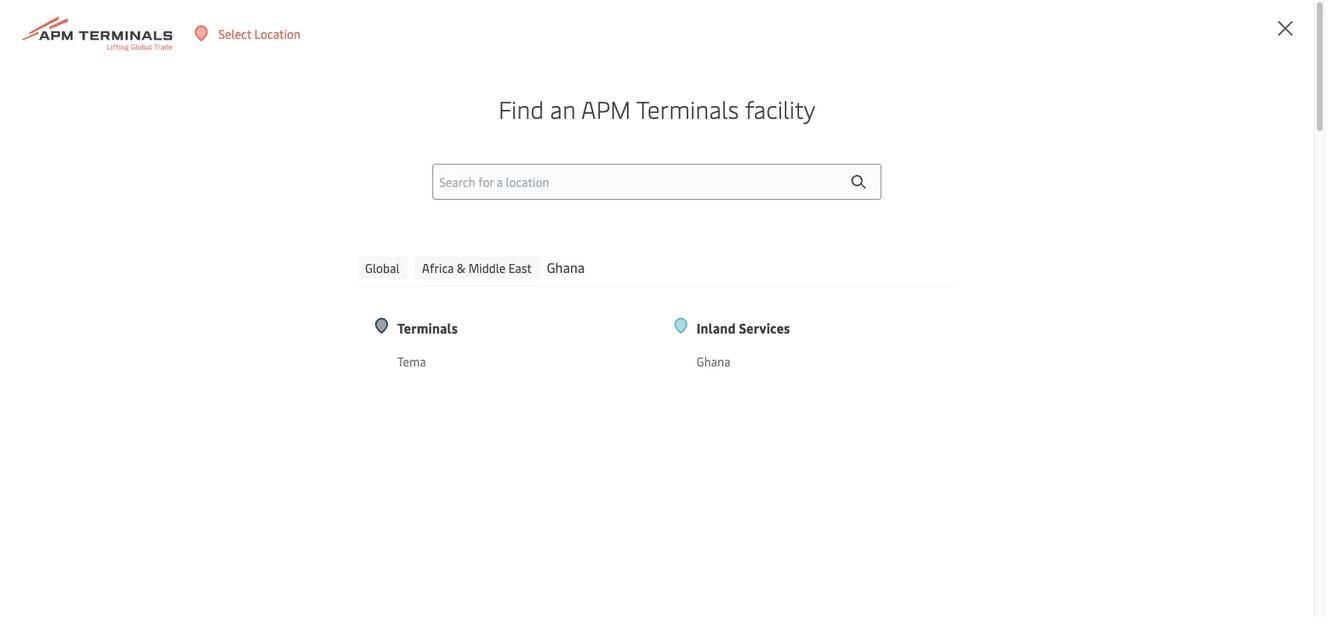 Task type: describe. For each thing, give the bounding box(es) containing it.
also
[[358, 341, 380, 358]]

global button
[[358, 257, 407, 279]]

east
[[509, 260, 532, 276]]

on
[[441, 317, 455, 334]]

world's
[[438, 269, 478, 286]]

constantly
[[300, 293, 357, 310]]

0 horizontal spatial our
[[233, 317, 251, 334]]

ghana for the ghana button
[[547, 258, 585, 277]]

the up lift
[[385, 317, 403, 334]]

middle
[[469, 260, 506, 276]]

on
[[313, 269, 327, 286]]

is
[[302, 269, 310, 286]]

apm inside apm terminals is on a pathway to be the world's best terminal company. we will achieve this by constantly lifting the standard of our customers' experience at each of our 64 key locations around the globe. on our decarbonisation journey towards net zero  by 2040, we will also lift the standard of responsibility.
[[219, 269, 244, 286]]

journey
[[568, 317, 608, 334]]

towards
[[611, 317, 654, 334]]

0 horizontal spatial by
[[268, 341, 281, 358]]

Search for a location search field
[[433, 164, 882, 200]]

inland services
[[697, 319, 790, 337]]

2 horizontal spatial our
[[481, 293, 498, 310]]

select
[[219, 25, 252, 42]]

facility
[[745, 93, 816, 125]]

global
[[365, 260, 400, 276]]

lifting standards
[[219, 182, 544, 241]]

this
[[262, 293, 282, 310]]

find
[[499, 93, 544, 125]]

1 vertical spatial of
[[219, 317, 230, 334]]

lift
[[382, 341, 398, 358]]

best
[[481, 269, 505, 286]]

ghana button
[[547, 257, 585, 279]]

experience
[[563, 293, 621, 310]]

the right lift
[[401, 341, 419, 358]]

key
[[271, 317, 289, 334]]

around
[[344, 317, 382, 334]]

locations
[[292, 317, 341, 334]]

each
[[637, 293, 662, 310]]

the right the be
[[417, 269, 435, 286]]

africa
[[422, 260, 454, 276]]

2 vertical spatial terminals
[[397, 319, 458, 337]]

globe.
[[406, 317, 438, 334]]

be
[[401, 269, 415, 286]]

pathway
[[339, 269, 384, 286]]

tema link
[[397, 352, 617, 371]]

the down the be
[[395, 293, 412, 310]]

inland
[[697, 319, 736, 337]]

tema
[[397, 353, 426, 370]]

0 vertical spatial standard
[[415, 293, 463, 310]]



Task type: vqa. For each thing, say whether or not it's contained in the screenshot.
that
no



Task type: locate. For each thing, give the bounding box(es) containing it.
customers'
[[501, 293, 560, 310]]

0 vertical spatial apm
[[581, 93, 631, 125]]

a
[[330, 269, 336, 286]]

achieve
[[219, 293, 259, 310]]

to
[[387, 269, 399, 286]]

will right 'we'
[[336, 341, 355, 358]]

1 horizontal spatial ghana
[[697, 353, 731, 370]]

ghana down inland
[[697, 353, 731, 370]]

an
[[550, 93, 576, 125]]

standards
[[353, 182, 544, 241]]

1 vertical spatial ghana
[[697, 353, 731, 370]]

1 vertical spatial standard
[[422, 341, 469, 358]]

64
[[254, 317, 268, 334]]

standard up on
[[415, 293, 463, 310]]

location
[[254, 25, 301, 42]]

our down best
[[481, 293, 498, 310]]

net
[[219, 341, 237, 358]]

find an apm terminals facility
[[499, 93, 816, 125]]

services
[[739, 319, 790, 337]]

1 vertical spatial will
[[336, 341, 355, 358]]

select location
[[219, 25, 301, 42]]

1 horizontal spatial our
[[458, 317, 476, 334]]

africa & middle east button
[[415, 257, 539, 279]]

apm
[[581, 93, 631, 125], [219, 269, 244, 286]]

0 vertical spatial by
[[285, 293, 297, 310]]

ghana for ghana link
[[697, 353, 731, 370]]

our right on
[[458, 317, 476, 334]]

2 horizontal spatial terminals
[[636, 93, 739, 125]]

0 vertical spatial terminals
[[636, 93, 739, 125]]

&
[[457, 260, 466, 276]]

africa & middle east
[[422, 260, 532, 276]]

we
[[318, 341, 333, 358]]

ghana up experience
[[547, 258, 585, 277]]

by
[[285, 293, 297, 310], [268, 341, 281, 358]]

2040,
[[284, 341, 315, 358]]

terminals
[[636, 93, 739, 125], [247, 269, 299, 286], [397, 319, 458, 337]]

terminals inside apm terminals is on a pathway to be the world's best terminal company. we will achieve this by constantly lifting the standard of our customers' experience at each of our 64 key locations around the globe. on our decarbonisation journey towards net zero  by 2040, we will also lift the standard of responsibility.
[[247, 269, 299, 286]]

of down world's
[[466, 293, 478, 310]]

lifting
[[360, 293, 392, 310]]

of up 'net'
[[219, 317, 230, 334]]

0 vertical spatial ghana
[[547, 258, 585, 277]]

our
[[481, 293, 498, 310], [233, 317, 251, 334], [458, 317, 476, 334]]

of left responsibility.
[[472, 341, 484, 358]]

standard
[[415, 293, 463, 310], [422, 341, 469, 358]]

0 horizontal spatial will
[[336, 341, 355, 358]]

0 vertical spatial will
[[631, 269, 650, 286]]

1 horizontal spatial terminals
[[397, 319, 458, 337]]

1 vertical spatial apm
[[219, 269, 244, 286]]

company.
[[557, 269, 609, 286]]

0 horizontal spatial terminals
[[247, 269, 299, 286]]

the
[[417, 269, 435, 286], [395, 293, 412, 310], [385, 317, 403, 334], [401, 341, 419, 358]]

of
[[466, 293, 478, 310], [219, 317, 230, 334], [472, 341, 484, 358]]

decarbonisation
[[479, 317, 565, 334]]

ghana link
[[697, 352, 917, 371]]

ghana
[[547, 258, 585, 277], [697, 353, 731, 370]]

1 horizontal spatial will
[[631, 269, 650, 286]]

will right we
[[631, 269, 650, 286]]

0 vertical spatial of
[[466, 293, 478, 310]]

0 horizontal spatial ghana
[[547, 258, 585, 277]]

1 horizontal spatial apm
[[581, 93, 631, 125]]

terminal
[[508, 269, 554, 286]]

standard down on
[[422, 341, 469, 358]]

at
[[624, 293, 634, 310]]

0 horizontal spatial apm
[[219, 269, 244, 286]]

responsibility.
[[487, 341, 561, 358]]

will
[[631, 269, 650, 286], [336, 341, 355, 358]]

by down key
[[268, 341, 281, 358]]

lifting
[[219, 182, 342, 241]]

by right this
[[285, 293, 297, 310]]

1 vertical spatial terminals
[[247, 269, 299, 286]]

1 horizontal spatial by
[[285, 293, 297, 310]]

our left '64'
[[233, 317, 251, 334]]

apm right an
[[581, 93, 631, 125]]

we
[[611, 269, 628, 286]]

1 vertical spatial by
[[268, 341, 281, 358]]

2 vertical spatial of
[[472, 341, 484, 358]]

apm terminals is on a pathway to be the world's best terminal company. we will achieve this by constantly lifting the standard of our customers' experience at each of our 64 key locations around the globe. on our decarbonisation journey towards net zero  by 2040, we will also lift the standard of responsibility.
[[219, 269, 662, 358]]

apm up achieve
[[219, 269, 244, 286]]



